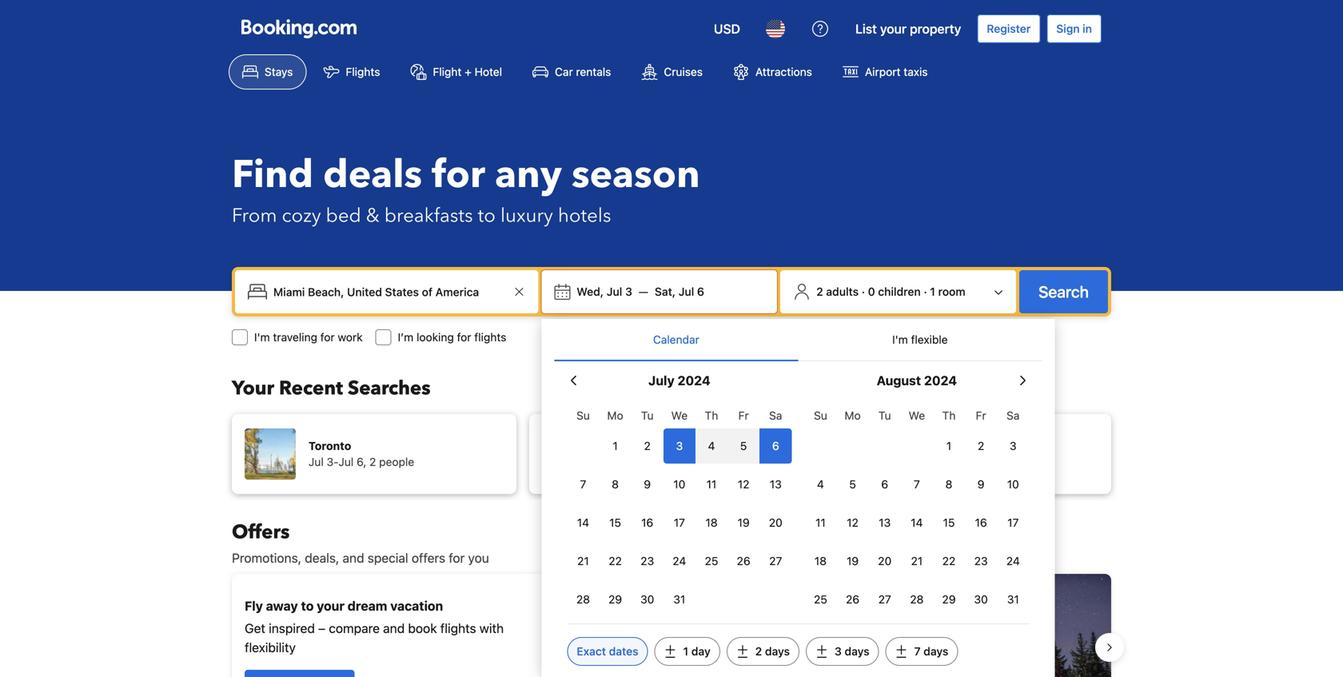 Task type: locate. For each thing, give the bounding box(es) containing it.
to right away
[[301, 599, 314, 614]]

1 left room
[[931, 285, 936, 298]]

for inside offers promotions, deals, and special offers for you
[[449, 551, 465, 566]]

2 8 from the left
[[946, 478, 953, 491]]

we up the "3" cell
[[672, 409, 688, 422]]

for up breakfasts
[[432, 149, 486, 201]]

1 horizontal spatial 29
[[943, 593, 956, 606]]

your right list
[[881, 21, 907, 36]]

i'm flexible
[[893, 333, 948, 346]]

8 inside option
[[946, 478, 953, 491]]

10 right 9 august 2024 checkbox
[[1008, 478, 1020, 491]]

mo for july
[[608, 409, 624, 422]]

16 right the 15 july 2024 checkbox
[[642, 516, 654, 530]]

26 inside option
[[846, 593, 860, 606]]

28 inside 28 july 2024 option
[[577, 593, 590, 606]]

room
[[939, 285, 966, 298]]

10
[[674, 478, 686, 491], [1008, 478, 1020, 491]]

7 July 2024 checkbox
[[567, 467, 600, 502]]

1 horizontal spatial su
[[814, 409, 828, 422]]

0 horizontal spatial 10
[[674, 478, 686, 491]]

flight
[[433, 65, 462, 78]]

1 July 2024 checkbox
[[600, 429, 632, 464]]

0 vertical spatial flights
[[475, 331, 507, 344]]

26 for 26 checkbox
[[737, 555, 751, 568]]

31 inside checkbox
[[674, 593, 686, 606]]

we for july
[[672, 409, 688, 422]]

browse
[[691, 612, 734, 627]]

4 right 3 option
[[708, 440, 716, 453]]

1 horizontal spatial 26
[[846, 593, 860, 606]]

wed, jul 3 — sat, jul 6
[[577, 285, 705, 298]]

2 3- from the left
[[624, 456, 636, 469]]

9 for 9 august 2024 checkbox
[[978, 478, 985, 491]]

2 16 from the left
[[976, 516, 988, 530]]

7 for 7 august 2024 option
[[914, 478, 921, 491]]

15 for the 15 july 2024 checkbox
[[610, 516, 622, 530]]

14 right 13 option at the right
[[911, 516, 924, 530]]

flights right book
[[441, 621, 476, 636]]

0 vertical spatial 27
[[770, 555, 783, 568]]

3 inside checkbox
[[1010, 440, 1017, 453]]

1 vertical spatial 6
[[773, 440, 780, 453]]

3 cell
[[664, 426, 696, 464]]

2 vertical spatial 6
[[882, 478, 889, 491]]

6 inside option
[[882, 478, 889, 491]]

luxury
[[501, 203, 553, 229]]

your up '–'
[[317, 599, 345, 614]]

1 horizontal spatial to
[[478, 203, 496, 229]]

days for 7 days
[[924, 645, 949, 658]]

13
[[770, 478, 782, 491], [879, 516, 891, 530]]

car rentals link
[[519, 54, 625, 90]]

2 17 from the left
[[1008, 516, 1019, 530]]

31 left work,
[[674, 593, 686, 606]]

2 horizontal spatial days
[[924, 645, 949, 658]]

1 3- from the left
[[327, 456, 339, 469]]

1 vertical spatial and
[[383, 621, 405, 636]]

bed
[[326, 203, 361, 229]]

1 30 from the left
[[641, 593, 655, 606]]

21 August 2024 checkbox
[[901, 544, 933, 579]]

27 right 'both'
[[879, 593, 892, 606]]

2 adults · 0 children · 1 room
[[817, 285, 966, 298]]

and right deals,
[[343, 551, 364, 566]]

· right the children
[[924, 285, 928, 298]]

1 people from the left
[[379, 456, 415, 469]]

1 horizontal spatial 4
[[818, 478, 825, 491]]

1 23 from the left
[[641, 555, 655, 568]]

22 inside checkbox
[[609, 555, 622, 568]]

26
[[737, 555, 751, 568], [846, 593, 860, 606]]

6, down 'searches'
[[357, 456, 367, 469]]

1 left 2 august 2024 checkbox
[[947, 440, 952, 453]]

29 right 28 july 2024 option
[[609, 593, 622, 606]]

2 su from the left
[[814, 409, 828, 422]]

6 right 5 july 2024 option
[[773, 440, 780, 453]]

22
[[609, 555, 622, 568], [943, 555, 956, 568]]

grid for july
[[567, 400, 792, 618]]

6 for 6 july 2024 checkbox
[[773, 440, 780, 453]]

1 horizontal spatial 6
[[773, 440, 780, 453]]

Where are you going? field
[[267, 278, 510, 306]]

reduced
[[848, 631, 896, 646]]

1 vertical spatial 26
[[846, 593, 860, 606]]

extended
[[691, 631, 745, 646]]

0 horizontal spatial your
[[317, 599, 345, 614]]

17 for 17 august 2024 option
[[1008, 516, 1019, 530]]

mo
[[608, 409, 624, 422], [845, 409, 861, 422]]

20 for 20 option
[[769, 516, 783, 530]]

30 inside option
[[641, 593, 655, 606]]

1 vertical spatial 19
[[847, 555, 859, 568]]

11 inside option
[[707, 478, 717, 491]]

0 horizontal spatial 17
[[674, 516, 686, 530]]

18 inside option
[[706, 516, 718, 530]]

13 for 13 option at the right
[[879, 516, 891, 530]]

6
[[698, 285, 705, 298], [773, 440, 780, 453], [882, 478, 889, 491]]

0 horizontal spatial 30
[[641, 593, 655, 606]]

18 for 18 july 2024 option
[[706, 516, 718, 530]]

0 vertical spatial and
[[343, 551, 364, 566]]

and inside offers promotions, deals, and special offers for you
[[343, 551, 364, 566]]

su up 4 august 2024 option at right
[[814, 409, 828, 422]]

26 right 25 checkbox
[[737, 555, 751, 568]]

sa up "3" checkbox
[[1007, 409, 1020, 422]]

0 vertical spatial your
[[881, 21, 907, 36]]

i'm for i'm flexible
[[893, 333, 909, 346]]

0 horizontal spatial 28
[[577, 593, 590, 606]]

0 horizontal spatial 20
[[769, 516, 783, 530]]

1 horizontal spatial 6,
[[654, 456, 664, 469]]

21 inside option
[[912, 555, 923, 568]]

of
[[833, 589, 846, 604]]

31 July 2024 checkbox
[[664, 582, 696, 618]]

3 right 2 july 2024 checkbox
[[676, 440, 683, 453]]

1 horizontal spatial 27
[[879, 593, 892, 606]]

17 right "16" option
[[674, 516, 686, 530]]

5 for 5 august 2024 "checkbox"
[[850, 478, 857, 491]]

2 9 from the left
[[978, 478, 985, 491]]

0 vertical spatial 20
[[769, 516, 783, 530]]

3
[[626, 285, 633, 298], [676, 440, 683, 453], [1010, 440, 1017, 453], [835, 645, 842, 658]]

0 horizontal spatial 12
[[738, 478, 750, 491]]

22 for 22 july 2024 checkbox
[[609, 555, 622, 568]]

tab list
[[555, 319, 1043, 362]]

3 left '—'
[[626, 285, 633, 298]]

16 August 2024 checkbox
[[966, 506, 998, 541]]

6 inside checkbox
[[773, 440, 780, 453]]

1 horizontal spatial 8
[[946, 478, 953, 491]]

25 right a
[[814, 593, 828, 606]]

i'm looking for flights
[[398, 331, 507, 344]]

th up 4 cell
[[705, 409, 719, 422]]

2 14 from the left
[[911, 516, 924, 530]]

flights right looking
[[475, 331, 507, 344]]

11 inside 11 checkbox
[[816, 516, 826, 530]]

25 August 2024 checkbox
[[805, 582, 837, 618]]

inspired
[[269, 621, 315, 636]]

24 inside 24 "checkbox"
[[673, 555, 687, 568]]

1 grid from the left
[[567, 400, 792, 618]]

1 August 2024 checkbox
[[933, 429, 966, 464]]

13 inside checkbox
[[770, 478, 782, 491]]

for right looking
[[457, 331, 472, 344]]

flexible
[[912, 333, 948, 346]]

20 right 19 july 2024 option
[[769, 516, 783, 530]]

you
[[468, 551, 489, 566]]

for for looking
[[457, 331, 472, 344]]

1 6, from the left
[[357, 456, 367, 469]]

3- down toronto
[[327, 456, 339, 469]]

1 left tau on the bottom of page
[[613, 440, 618, 453]]

16 for 16 option
[[976, 516, 988, 530]]

7
[[580, 478, 587, 491], [914, 478, 921, 491], [915, 645, 921, 658]]

with right book
[[480, 621, 504, 636]]

· left 0 on the top
[[862, 285, 866, 298]]

0 horizontal spatial 9
[[644, 478, 651, 491]]

0 horizontal spatial we
[[672, 409, 688, 422]]

14 for 14 august 2024 checkbox
[[911, 516, 924, 530]]

2024 right the july
[[678, 373, 711, 388]]

15 right 14 option
[[610, 516, 622, 530]]

16 right 15 august 2024 option at the bottom of the page
[[976, 516, 988, 530]]

0 horizontal spatial 29
[[609, 593, 622, 606]]

region
[[219, 568, 1125, 678]]

0 horizontal spatial i'm
[[254, 331, 270, 344]]

22 July 2024 checkbox
[[600, 544, 632, 579]]

2 24 from the left
[[1007, 555, 1021, 568]]

1 horizontal spatial 5
[[850, 478, 857, 491]]

6,
[[357, 456, 367, 469], [654, 456, 664, 469]]

9 right 8 august 2024 option
[[978, 478, 985, 491]]

15
[[610, 516, 622, 530], [944, 516, 955, 530]]

0 horizontal spatial 4
[[708, 440, 716, 453]]

2 we from the left
[[909, 409, 926, 422]]

3- down vung
[[624, 456, 636, 469]]

mo up 5 august 2024 "checkbox"
[[845, 409, 861, 422]]

30 right 29 august 2024 option on the bottom of the page
[[975, 593, 989, 606]]

1 horizontal spatial 28
[[911, 593, 924, 606]]

6 cell
[[760, 426, 792, 464]]

2 30 from the left
[[975, 593, 989, 606]]

0 vertical spatial 5
[[741, 440, 747, 453]]

1 2024 from the left
[[678, 373, 711, 388]]

17 for 17 option
[[674, 516, 686, 530]]

fly
[[245, 599, 263, 614]]

0 horizontal spatial 21
[[578, 555, 589, 568]]

i'm
[[254, 331, 270, 344], [893, 333, 909, 346]]

1 15 from the left
[[610, 516, 622, 530]]

in
[[1083, 22, 1093, 35]]

your
[[232, 376, 274, 402]]

0 horizontal spatial 18
[[706, 516, 718, 530]]

for left work
[[321, 331, 335, 344]]

15 August 2024 checkbox
[[933, 506, 966, 541]]

4 cell
[[696, 426, 728, 464]]

6 right 5 august 2024 "checkbox"
[[882, 478, 889, 491]]

promotions,
[[232, 551, 302, 566]]

flight + hotel
[[433, 65, 502, 78]]

6 right 'sat,'
[[698, 285, 705, 298]]

18 inside checkbox
[[815, 555, 827, 568]]

9
[[644, 478, 651, 491], [978, 478, 985, 491]]

8
[[612, 478, 619, 491], [946, 478, 953, 491]]

24 inside 24 option
[[1007, 555, 1021, 568]]

1 th from the left
[[705, 409, 719, 422]]

0 vertical spatial 18
[[706, 516, 718, 530]]

29
[[609, 593, 622, 606], [943, 593, 956, 606]]

29 left '30' checkbox
[[943, 593, 956, 606]]

do
[[785, 589, 800, 604]]

11 left 12 'option'
[[816, 516, 826, 530]]

1 horizontal spatial we
[[909, 409, 926, 422]]

12 right 11 checkbox
[[847, 516, 859, 530]]

1 horizontal spatial 2024
[[925, 373, 958, 388]]

1 horizontal spatial 18
[[815, 555, 827, 568]]

tab list containing calendar
[[555, 319, 1043, 362]]

20 inside 20 august 2024 checkbox
[[879, 555, 892, 568]]

19 July 2024 checkbox
[[728, 506, 760, 541]]

sa for august 2024
[[1007, 409, 1020, 422]]

7 August 2024 checkbox
[[901, 467, 933, 502]]

11 August 2024 checkbox
[[805, 506, 837, 541]]

24 July 2024 checkbox
[[664, 544, 696, 579]]

30 inside checkbox
[[975, 593, 989, 606]]

for left you
[[449, 551, 465, 566]]

for
[[432, 149, 486, 201], [321, 331, 335, 344], [457, 331, 472, 344], [449, 551, 465, 566]]

28 left 29 august 2024 option on the bottom of the page
[[911, 593, 924, 606]]

14 inside 14 august 2024 checkbox
[[911, 516, 924, 530]]

29 July 2024 checkbox
[[600, 582, 632, 618]]

tu down august
[[879, 409, 892, 422]]

27 inside checkbox
[[879, 593, 892, 606]]

13 right 12 'option'
[[879, 516, 891, 530]]

30 July 2024 checkbox
[[632, 582, 664, 618]]

22 right 21 option
[[609, 555, 622, 568]]

20 inside 20 option
[[769, 516, 783, 530]]

0 vertical spatial 25
[[705, 555, 719, 568]]

exact
[[577, 645, 606, 658]]

flights
[[346, 65, 380, 78]]

1 su from the left
[[577, 409, 590, 422]]

1 horizontal spatial th
[[943, 409, 956, 422]]

28 for 28 august 2024 option
[[911, 593, 924, 606]]

1 vertical spatial 5
[[850, 478, 857, 491]]

9 right 8 option
[[644, 478, 651, 491]]

0 horizontal spatial 6,
[[357, 456, 367, 469]]

10 July 2024 checkbox
[[664, 467, 696, 502]]

1 horizontal spatial grid
[[805, 400, 1030, 618]]

28 for 28 july 2024 option
[[577, 593, 590, 606]]

13 July 2024 checkbox
[[760, 467, 792, 502]]

28 July 2024 checkbox
[[567, 582, 600, 618]]

5 right 4 august 2024 option at right
[[850, 478, 857, 491]]

and inside "fly away to your dream vacation get inspired – compare and book flights with flexibility"
[[383, 621, 405, 636]]

0 horizontal spatial 25
[[705, 555, 719, 568]]

fr up 5 cell
[[739, 409, 749, 422]]

2 right the 1 august 2024 option
[[978, 440, 985, 453]]

0 horizontal spatial 31
[[674, 593, 686, 606]]

3-
[[327, 456, 339, 469], [624, 456, 636, 469]]

0 horizontal spatial 26
[[737, 555, 751, 568]]

5 cell
[[728, 426, 760, 464]]

compare
[[329, 621, 380, 636]]

8 right 7 august 2024 option
[[946, 478, 953, 491]]

20 right 19 august 2024 option
[[879, 555, 892, 568]]

13 inside option
[[879, 516, 891, 530]]

1 horizontal spatial 31
[[1008, 593, 1020, 606]]

30 right 29 july 2024 checkbox
[[641, 593, 655, 606]]

1 17 from the left
[[674, 516, 686, 530]]

28 inside 28 august 2024 option
[[911, 593, 924, 606]]

21
[[578, 555, 589, 568], [912, 555, 923, 568]]

1 horizontal spatial 12
[[847, 516, 859, 530]]

2 mo from the left
[[845, 409, 861, 422]]

0 horizontal spatial fr
[[739, 409, 749, 422]]

26 inside checkbox
[[737, 555, 751, 568]]

1 horizontal spatial 25
[[814, 593, 828, 606]]

19 right 18 july 2024 option
[[738, 516, 750, 530]]

1 vertical spatial your
[[317, 599, 345, 614]]

0 vertical spatial 12
[[738, 478, 750, 491]]

property
[[910, 21, 962, 36]]

23 right 22 july 2024 checkbox
[[641, 555, 655, 568]]

sa up 6 cell
[[770, 409, 783, 422]]

19 August 2024 checkbox
[[837, 544, 869, 579]]

13 for 13 checkbox
[[770, 478, 782, 491]]

5 August 2024 checkbox
[[837, 467, 869, 502]]

4 inside 4 august 2024 option
[[818, 478, 825, 491]]

i'm inside button
[[893, 333, 909, 346]]

1 16 from the left
[[642, 516, 654, 530]]

1 horizontal spatial mo
[[845, 409, 861, 422]]

28 left 29 july 2024 checkbox
[[577, 593, 590, 606]]

1 10 from the left
[[674, 478, 686, 491]]

10 left the 11 option
[[674, 478, 686, 491]]

vung tau jul 3-jul 6, 2 people
[[606, 440, 712, 469]]

0 horizontal spatial ·
[[862, 285, 866, 298]]

2 sa from the left
[[1007, 409, 1020, 422]]

to inside "fly away to your dream vacation get inspired – compare and book flights with flexibility"
[[301, 599, 314, 614]]

4
[[708, 440, 716, 453], [818, 478, 825, 491]]

looking
[[417, 331, 454, 344]]

2 fr from the left
[[976, 409, 987, 422]]

vung
[[606, 440, 635, 453]]

7 right 6 august 2024 option
[[914, 478, 921, 491]]

1 29 from the left
[[609, 593, 622, 606]]

9 for 9 july 2024 "checkbox"
[[644, 478, 651, 491]]

booking.com image
[[242, 19, 357, 38]]

tu for july
[[641, 409, 654, 422]]

flights
[[475, 331, 507, 344], [441, 621, 476, 636]]

i'm for i'm traveling for work
[[254, 331, 270, 344]]

0 horizontal spatial 2024
[[678, 373, 711, 388]]

1 8 from the left
[[612, 478, 619, 491]]

1 9 from the left
[[644, 478, 651, 491]]

2 6, from the left
[[654, 456, 664, 469]]

1 22 from the left
[[609, 555, 622, 568]]

29 inside option
[[943, 593, 956, 606]]

1 horizontal spatial 30
[[975, 593, 989, 606]]

5 July 2024 checkbox
[[728, 429, 760, 464]]

0 vertical spatial 13
[[770, 478, 782, 491]]

6, down tau on the bottom of page
[[654, 456, 664, 469]]

with inside "fly away to your dream vacation get inspired – compare and book flights with flexibility"
[[480, 621, 504, 636]]

15 inside checkbox
[[610, 516, 622, 530]]

2 right 2 july 2024 checkbox
[[667, 456, 674, 469]]

9 August 2024 checkbox
[[966, 467, 998, 502]]

7 left 8 option
[[580, 478, 587, 491]]

0 horizontal spatial sa
[[770, 409, 783, 422]]

1 we from the left
[[672, 409, 688, 422]]

7 for 7 july 2024 checkbox
[[580, 478, 587, 491]]

0 vertical spatial 26
[[737, 555, 751, 568]]

18 left 19 august 2024 option
[[815, 555, 827, 568]]

1 fr from the left
[[739, 409, 749, 422]]

1 vertical spatial 11
[[816, 516, 826, 530]]

and left book
[[383, 621, 405, 636]]

31
[[674, 593, 686, 606], [1008, 593, 1020, 606]]

0 horizontal spatial tu
[[641, 409, 654, 422]]

2 10 from the left
[[1008, 478, 1020, 491]]

for inside find deals for any season from cozy bed & breakfasts to luxury hotels
[[432, 149, 486, 201]]

11 right 10 july 2024 option
[[707, 478, 717, 491]]

0 horizontal spatial 11
[[707, 478, 717, 491]]

tu up tau on the bottom of page
[[641, 409, 654, 422]]

2 right vung
[[644, 440, 651, 453]]

15 inside option
[[944, 516, 955, 530]]

2 th from the left
[[943, 409, 956, 422]]

0 vertical spatial 11
[[707, 478, 717, 491]]

1 vertical spatial to
[[301, 599, 314, 614]]

work,
[[691, 589, 728, 604]]

1 · from the left
[[862, 285, 866, 298]]

12 inside checkbox
[[738, 478, 750, 491]]

1 horizontal spatial 17
[[1008, 516, 1019, 530]]

0 horizontal spatial 13
[[770, 478, 782, 491]]

24 for 24 option
[[1007, 555, 1021, 568]]

16 for "16" option
[[642, 516, 654, 530]]

3 right 2 august 2024 checkbox
[[1010, 440, 1017, 453]]

2 23 from the left
[[975, 555, 988, 568]]

22 August 2024 checkbox
[[933, 544, 966, 579]]

register
[[987, 22, 1031, 35]]

i'm left traveling in the left of the page
[[254, 331, 270, 344]]

2 grid from the left
[[805, 400, 1030, 618]]

search button
[[1020, 270, 1109, 314]]

1 horizontal spatial tu
[[879, 409, 892, 422]]

9 inside "checkbox"
[[644, 478, 651, 491]]

29 for 29 july 2024 checkbox
[[609, 593, 622, 606]]

1 21 from the left
[[578, 555, 589, 568]]

2 July 2024 checkbox
[[632, 429, 664, 464]]

4 July 2024 checkbox
[[696, 429, 728, 464]]

5 inside "checkbox"
[[850, 478, 857, 491]]

0 horizontal spatial mo
[[608, 409, 624, 422]]

th
[[705, 409, 719, 422], [943, 409, 956, 422]]

–
[[318, 621, 326, 636]]

hotels
[[558, 203, 612, 229]]

th up the 1 august 2024 option
[[943, 409, 956, 422]]

27 for 27 july 2024 option
[[770, 555, 783, 568]]

14 inside 14 option
[[577, 516, 590, 530]]

1 horizontal spatial people
[[677, 456, 712, 469]]

23 right 22 august 2024 option
[[975, 555, 988, 568]]

17 right 16 option
[[1008, 516, 1019, 530]]

1 24 from the left
[[673, 555, 687, 568]]

stays
[[265, 65, 293, 78]]

31 inside option
[[1008, 593, 1020, 606]]

3 days from the left
[[924, 645, 949, 658]]

1 horizontal spatial ·
[[924, 285, 928, 298]]

21 left 22 july 2024 checkbox
[[578, 555, 589, 568]]

6 July 2024 checkbox
[[760, 429, 792, 464]]

1 days from the left
[[765, 645, 790, 658]]

0 vertical spatial 4
[[708, 440, 716, 453]]

2 15 from the left
[[944, 516, 955, 530]]

fr up 2 august 2024 checkbox
[[976, 409, 987, 422]]

2 people from the left
[[677, 456, 712, 469]]

19 right 18 august 2024 checkbox
[[847, 555, 859, 568]]

2 horizontal spatial 6
[[882, 478, 889, 491]]

1 28 from the left
[[577, 593, 590, 606]]

12 right the 11 option
[[738, 478, 750, 491]]

27 right 26 checkbox
[[770, 555, 783, 568]]

flight + hotel link
[[397, 54, 516, 90]]

days
[[765, 645, 790, 658], [845, 645, 870, 658], [924, 645, 949, 658]]

19
[[738, 516, 750, 530], [847, 555, 859, 568]]

1 horizontal spatial 24
[[1007, 555, 1021, 568]]

7 inside option
[[914, 478, 921, 491]]

27 July 2024 checkbox
[[760, 544, 792, 579]]

12 inside 'option'
[[847, 516, 859, 530]]

9 inside checkbox
[[978, 478, 985, 491]]

1 tu from the left
[[641, 409, 654, 422]]

1 horizontal spatial 22
[[943, 555, 956, 568]]

offering
[[800, 612, 845, 627]]

0 horizontal spatial 24
[[673, 555, 687, 568]]

15 right 14 august 2024 checkbox
[[944, 516, 955, 530]]

days for 2 days
[[765, 645, 790, 658]]

2 31 from the left
[[1008, 593, 1020, 606]]

su up 7 july 2024 checkbox
[[577, 409, 590, 422]]

13 August 2024 checkbox
[[869, 506, 901, 541]]

2 inside vung tau jul 3-jul 6, 2 people
[[667, 456, 674, 469]]

5 inside option
[[741, 440, 747, 453]]

3- inside toronto jul 3-jul 6, 2 people
[[327, 456, 339, 469]]

2 29 from the left
[[943, 593, 956, 606]]

2 22 from the left
[[943, 555, 956, 568]]

1 31 from the left
[[674, 593, 686, 606]]

20 August 2024 checkbox
[[869, 544, 901, 579]]

0 horizontal spatial 16
[[642, 516, 654, 530]]

8 inside option
[[612, 478, 619, 491]]

grid
[[567, 400, 792, 618], [805, 400, 1030, 618]]

6, inside vung tau jul 3-jul 6, 2 people
[[654, 456, 664, 469]]

0 horizontal spatial days
[[765, 645, 790, 658]]

offers
[[232, 520, 290, 546]]

region containing work, relax, or do a bit of both
[[219, 568, 1125, 678]]

27 inside option
[[770, 555, 783, 568]]

18 left 19 july 2024 option
[[706, 516, 718, 530]]

22 inside option
[[943, 555, 956, 568]]

from
[[232, 203, 277, 229]]

to
[[478, 203, 496, 229], [301, 599, 314, 614]]

0 horizontal spatial 3-
[[327, 456, 339, 469]]

day
[[692, 645, 711, 658]]

calendar button
[[555, 319, 799, 361]]

1 14 from the left
[[577, 516, 590, 530]]

18 July 2024 checkbox
[[696, 506, 728, 541]]

2 days from the left
[[845, 645, 870, 658]]

28
[[577, 593, 590, 606], [911, 593, 924, 606]]

31 right '30' checkbox
[[1008, 593, 1020, 606]]

th for july 2024
[[705, 409, 719, 422]]

1 vertical spatial 25
[[814, 593, 828, 606]]

24 August 2024 checkbox
[[998, 544, 1030, 579]]

1 horizontal spatial 10
[[1008, 478, 1020, 491]]

0 horizontal spatial to
[[301, 599, 314, 614]]

18
[[706, 516, 718, 530], [815, 555, 827, 568]]

3 July 2024 checkbox
[[664, 429, 696, 464]]

with down offering
[[821, 631, 845, 646]]

13 right 12 checkbox
[[770, 478, 782, 491]]

0 vertical spatial 6
[[698, 285, 705, 298]]

1 horizontal spatial 20
[[879, 555, 892, 568]]

0 horizontal spatial people
[[379, 456, 415, 469]]

tu for august
[[879, 409, 892, 422]]

14 left the 15 july 2024 checkbox
[[577, 516, 590, 530]]

sat,
[[655, 285, 676, 298]]

tu
[[641, 409, 654, 422], [879, 409, 892, 422]]

22 right 21 august 2024 option
[[943, 555, 956, 568]]

i'm left flexible
[[893, 333, 909, 346]]

31 August 2024 checkbox
[[998, 582, 1030, 618]]

1 horizontal spatial days
[[845, 645, 870, 658]]

8 right 7 july 2024 checkbox
[[612, 478, 619, 491]]

30 August 2024 checkbox
[[966, 582, 998, 618]]

0 horizontal spatial 23
[[641, 555, 655, 568]]

su for august
[[814, 409, 828, 422]]

4 left 5 august 2024 "checkbox"
[[818, 478, 825, 491]]

1 horizontal spatial sa
[[1007, 409, 1020, 422]]

2 21 from the left
[[912, 555, 923, 568]]

calendar
[[653, 333, 700, 346]]

0 horizontal spatial 14
[[577, 516, 590, 530]]

we up "zanzibar"
[[909, 409, 926, 422]]

7 inside checkbox
[[580, 478, 587, 491]]

to left luxury
[[478, 203, 496, 229]]

1 sa from the left
[[770, 409, 783, 422]]

0 horizontal spatial 19
[[738, 516, 750, 530]]

1 mo from the left
[[608, 409, 624, 422]]

18 for 18 august 2024 checkbox
[[815, 555, 827, 568]]

0 horizontal spatial 27
[[770, 555, 783, 568]]

adults
[[827, 285, 859, 298]]

1 horizontal spatial 11
[[816, 516, 826, 530]]

for for traveling
[[321, 331, 335, 344]]

0 horizontal spatial and
[[343, 551, 364, 566]]

mo up '1' option
[[608, 409, 624, 422]]

25
[[705, 555, 719, 568], [814, 593, 828, 606]]

1 horizontal spatial fr
[[976, 409, 987, 422]]

0 vertical spatial to
[[478, 203, 496, 229]]

2 tu from the left
[[879, 409, 892, 422]]

14 for 14 option
[[577, 516, 590, 530]]

11 for 11 checkbox
[[816, 516, 826, 530]]

12
[[738, 478, 750, 491], [847, 516, 859, 530]]

1 horizontal spatial 9
[[978, 478, 985, 491]]

deals,
[[305, 551, 339, 566]]

people
[[379, 456, 415, 469], [677, 456, 712, 469]]

2 28 from the left
[[911, 593, 924, 606]]

airport taxis
[[865, 65, 928, 78]]

29 inside checkbox
[[609, 593, 622, 606]]

21 inside option
[[578, 555, 589, 568]]

2 2024 from the left
[[925, 373, 958, 388]]

0 horizontal spatial with
[[480, 621, 504, 636]]

1 day
[[684, 645, 711, 658]]

12 for 12 checkbox
[[738, 478, 750, 491]]

4 inside 4 option
[[708, 440, 716, 453]]



Task type: vqa. For each thing, say whether or not it's contained in the screenshot.


Task type: describe. For each thing, give the bounding box(es) containing it.
2024 for august 2024
[[925, 373, 958, 388]]

0
[[869, 285, 876, 298]]

children
[[879, 285, 921, 298]]

find deals for any season from cozy bed & breakfasts to luxury hotels
[[232, 149, 700, 229]]

+
[[465, 65, 472, 78]]

august
[[877, 373, 922, 388]]

2 down properties
[[756, 645, 763, 658]]

10 for 10 july 2024 option
[[674, 478, 686, 491]]

for for deals
[[432, 149, 486, 201]]

usd button
[[705, 10, 750, 48]]

21 for 21 option
[[578, 555, 589, 568]]

14 July 2024 checkbox
[[567, 506, 600, 541]]

20 for 20 august 2024 checkbox
[[879, 555, 892, 568]]

2 inside toronto jul 3-jul 6, 2 people
[[370, 456, 376, 469]]

28 August 2024 checkbox
[[901, 582, 933, 618]]

dream
[[348, 599, 388, 614]]

hotel
[[475, 65, 502, 78]]

su for july
[[577, 409, 590, 422]]

flights inside "fly away to your dream vacation get inspired – compare and book flights with flexibility"
[[441, 621, 476, 636]]

7 days
[[915, 645, 949, 658]]

19 for 19 august 2024 option
[[847, 555, 859, 568]]

stays link
[[229, 54, 307, 90]]

8 for 8 option
[[612, 478, 619, 491]]

register link
[[978, 14, 1041, 43]]

19 for 19 july 2024 option
[[738, 516, 750, 530]]

cruises
[[664, 65, 703, 78]]

2024 for july 2024
[[678, 373, 711, 388]]

27 August 2024 checkbox
[[869, 582, 901, 618]]

24 for 24 "checkbox"
[[673, 555, 687, 568]]

your recent searches
[[232, 376, 431, 402]]

wed, jul 3 button
[[571, 278, 639, 306]]

wed,
[[577, 285, 604, 298]]

16 July 2024 checkbox
[[632, 506, 664, 541]]

toronto
[[309, 440, 351, 453]]

people inside toronto jul 3-jul 6, 2 people
[[379, 456, 415, 469]]

zanzibar
[[904, 440, 953, 453]]

1 inside option
[[613, 440, 618, 453]]

recent
[[279, 376, 343, 402]]

12 July 2024 checkbox
[[728, 467, 760, 502]]

offers
[[412, 551, 446, 566]]

20 July 2024 checkbox
[[760, 506, 792, 541]]

1 left the day
[[684, 645, 689, 658]]

car rentals
[[555, 65, 612, 78]]

search
[[1039, 282, 1090, 301]]

17 August 2024 checkbox
[[998, 506, 1030, 541]]

26 for 26 august 2024 option
[[846, 593, 860, 606]]

to inside find deals for any season from cozy bed & breakfasts to luxury hotels
[[478, 203, 496, 229]]

11 July 2024 checkbox
[[696, 467, 728, 502]]

6 for 6 august 2024 option
[[882, 478, 889, 491]]

23 August 2024 checkbox
[[966, 544, 998, 579]]

sat, jul 6 button
[[649, 278, 711, 306]]

a photo of a couple standing in front of a cabin in a forest at night image
[[968, 574, 1112, 678]]

breakfasts
[[385, 203, 473, 229]]

21 July 2024 checkbox
[[567, 544, 600, 579]]

toronto jul 3-jul 6, 2 people
[[309, 440, 415, 469]]

fly away to your dream vacation get inspired – compare and book flights with flexibility
[[245, 599, 504, 656]]

11 for the 11 option
[[707, 478, 717, 491]]

airport taxis link
[[829, 54, 942, 90]]

mo for august
[[845, 409, 861, 422]]

searches
[[348, 376, 431, 402]]

8 August 2024 checkbox
[[933, 467, 966, 502]]

3 left the reduced
[[835, 645, 842, 658]]

many
[[786, 631, 817, 646]]

attractions
[[756, 65, 813, 78]]

i'm traveling for work
[[254, 331, 363, 344]]

2 adults · 0 children · 1 room button
[[787, 277, 1010, 307]]

list
[[856, 21, 877, 36]]

days for 3 days
[[845, 645, 870, 658]]

30 for '30' checkbox
[[975, 593, 989, 606]]

i'm
[[398, 331, 414, 344]]

sign in
[[1057, 22, 1093, 35]]

th for august 2024
[[943, 409, 956, 422]]

12 for 12 'option'
[[847, 516, 859, 530]]

12 August 2024 checkbox
[[837, 506, 869, 541]]

14 August 2024 checkbox
[[901, 506, 933, 541]]

taxis
[[904, 65, 928, 78]]

2 · from the left
[[924, 285, 928, 298]]

17 July 2024 checkbox
[[664, 506, 696, 541]]

find
[[232, 149, 314, 201]]

with inside work, relax, or do a bit of both browse properties offering extended stays, many with reduced monthly rates
[[821, 631, 845, 646]]

vacation
[[391, 599, 443, 614]]

monthly
[[691, 650, 738, 665]]

grid for august
[[805, 400, 1030, 618]]

0 horizontal spatial 6
[[698, 285, 705, 298]]

30 for 30 july 2024 option
[[641, 593, 655, 606]]

29 August 2024 checkbox
[[933, 582, 966, 618]]

15 for 15 august 2024 option at the bottom of the page
[[944, 516, 955, 530]]

tau
[[638, 440, 657, 453]]

fr for august 2024
[[976, 409, 987, 422]]

work, relax, or do a bit of both browse properties offering extended stays, many with reduced monthly rates
[[691, 589, 896, 665]]

cozy
[[282, 203, 321, 229]]

your inside "fly away to your dream vacation get inspired – compare and book flights with flexibility"
[[317, 599, 345, 614]]

flights link
[[310, 54, 394, 90]]

5 for 5 july 2024 option
[[741, 440, 747, 453]]

3 inside option
[[676, 440, 683, 453]]

fr for july 2024
[[739, 409, 749, 422]]

we for august
[[909, 409, 926, 422]]

get
[[245, 621, 266, 636]]

both
[[849, 589, 878, 604]]

a
[[804, 589, 811, 604]]

2 inside 'dropdown button'
[[817, 285, 824, 298]]

21 for 21 august 2024 option
[[912, 555, 923, 568]]

fly away to your dream vacation image
[[541, 592, 653, 678]]

22 for 22 august 2024 option
[[943, 555, 956, 568]]

31 for 31 july 2024 checkbox
[[674, 593, 686, 606]]

29 for 29 august 2024 option on the bottom of the page
[[943, 593, 956, 606]]

3 August 2024 checkbox
[[998, 429, 1030, 464]]

sign in link
[[1047, 14, 1102, 43]]

list your property link
[[846, 10, 971, 48]]

7 right the reduced
[[915, 645, 921, 658]]

traveling
[[273, 331, 318, 344]]

27 for 27 august 2024 checkbox
[[879, 593, 892, 606]]

10 August 2024 checkbox
[[998, 467, 1030, 502]]

4 August 2024 checkbox
[[805, 467, 837, 502]]

23 July 2024 checkbox
[[632, 544, 664, 579]]

26 July 2024 checkbox
[[728, 544, 760, 579]]

attractions link
[[720, 54, 826, 90]]

8 for 8 august 2024 option
[[946, 478, 953, 491]]

zanzibar link
[[827, 414, 1112, 494]]

usd
[[714, 21, 741, 36]]

2 days
[[756, 645, 790, 658]]

8 July 2024 checkbox
[[600, 467, 632, 502]]

people inside vung tau jul 3-jul 6, 2 people
[[677, 456, 712, 469]]

your inside list your property link
[[881, 21, 907, 36]]

relax,
[[731, 589, 766, 604]]

4 for 4 option
[[708, 440, 716, 453]]

car
[[555, 65, 573, 78]]

book
[[408, 621, 437, 636]]

18 August 2024 checkbox
[[805, 544, 837, 579]]

or
[[769, 589, 782, 604]]

1 inside option
[[947, 440, 952, 453]]

offers promotions, deals, and special offers for you
[[232, 520, 489, 566]]

31 for "31" option
[[1008, 593, 1020, 606]]

2 August 2024 checkbox
[[966, 429, 998, 464]]

—
[[639, 285, 649, 298]]

cruises link
[[628, 54, 717, 90]]

10 for 10 option
[[1008, 478, 1020, 491]]

sa for july 2024
[[770, 409, 783, 422]]

flexibility
[[245, 640, 296, 656]]

6 August 2024 checkbox
[[869, 467, 901, 502]]

july
[[649, 373, 675, 388]]

4 for 4 august 2024 option at right
[[818, 478, 825, 491]]

properties
[[737, 612, 797, 627]]

15 July 2024 checkbox
[[600, 506, 632, 541]]

season
[[572, 149, 700, 201]]

rentals
[[576, 65, 612, 78]]

1 inside 'dropdown button'
[[931, 285, 936, 298]]

work
[[338, 331, 363, 344]]

26 August 2024 checkbox
[[837, 582, 869, 618]]

25 July 2024 checkbox
[[696, 544, 728, 579]]

3- inside vung tau jul 3-jul 6, 2 people
[[624, 456, 636, 469]]

exact dates
[[577, 645, 639, 658]]

july 2024
[[649, 373, 711, 388]]

3 days
[[835, 645, 870, 658]]

6, inside toronto jul 3-jul 6, 2 people
[[357, 456, 367, 469]]

9 July 2024 checkbox
[[632, 467, 664, 502]]

rates
[[741, 650, 771, 665]]



